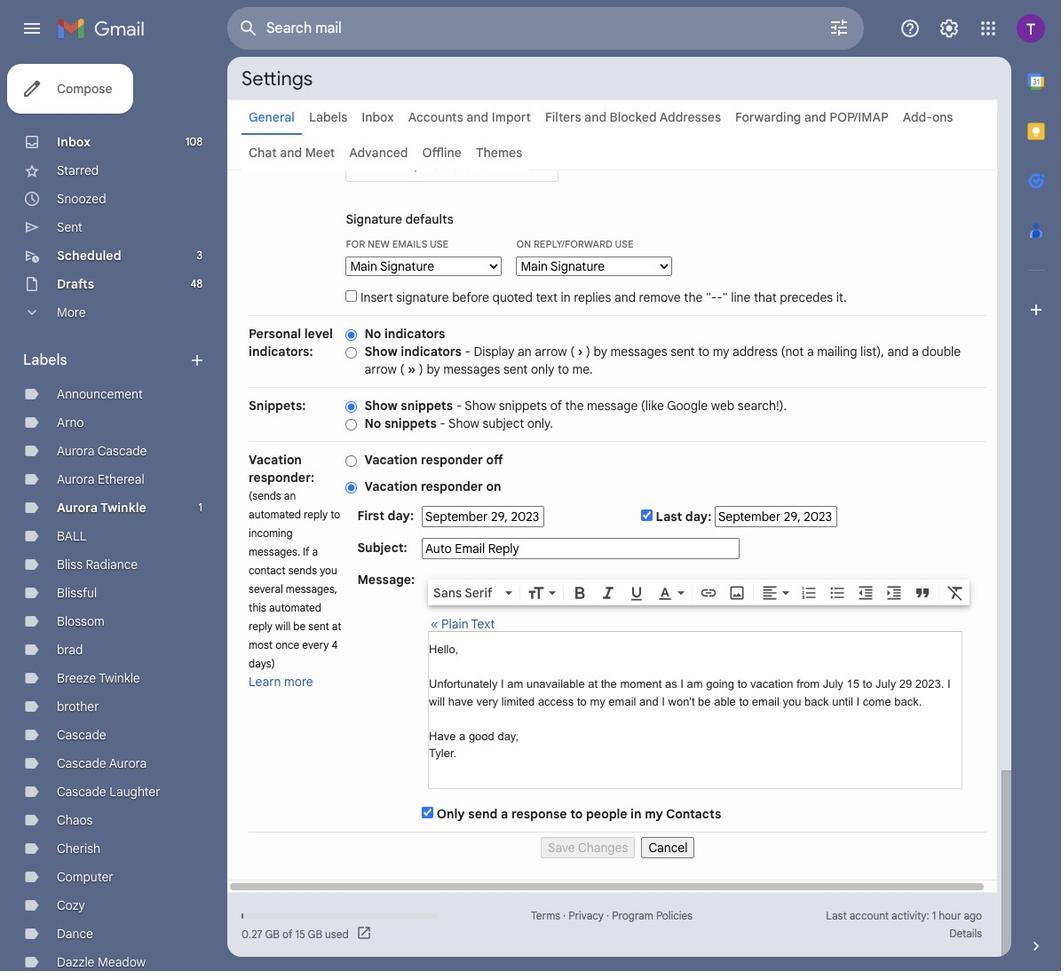 Task type: vqa. For each thing, say whether or not it's contained in the screenshot.
That
yes



Task type: describe. For each thing, give the bounding box(es) containing it.
responder for off
[[421, 452, 483, 468]]

to left me.
[[558, 362, 569, 378]]

arrow inside ) by messages sent to my address (not a mailing list), and a double arrow (
[[365, 362, 397, 378]]

bliss radiance
[[57, 557, 138, 573]]

( inside ) by messages sent to my address (not a mailing list), and a double arrow (
[[400, 362, 404, 378]]

back.
[[895, 695, 922, 708]]

tyler.
[[429, 747, 457, 760]]

double
[[922, 344, 961, 360]]

snippets for show snippets of the message (like google web search!).
[[401, 398, 453, 414]]

new
[[474, 158, 498, 174]]

a right the (not
[[807, 344, 814, 360]]

announcement
[[57, 386, 143, 402]]

filters
[[545, 109, 581, 125]]

aurora for aurora cascade
[[57, 443, 95, 459]]

twinkle for aurora twinkle
[[100, 500, 146, 516]]

link ‪(⌘k)‬ image
[[700, 584, 718, 602]]

›
[[578, 344, 583, 360]]

first
[[357, 508, 385, 524]]

0 vertical spatial arrow
[[535, 344, 567, 360]]

No snippets radio
[[346, 418, 357, 432]]

and right chat
[[280, 145, 302, 161]]

15 inside footer
[[295, 928, 305, 941]]

2 july from the left
[[876, 678, 896, 691]]

snippets for show subject only.
[[385, 416, 437, 432]]

1 vertical spatial the
[[565, 398, 584, 414]]

advanced search options image
[[822, 10, 857, 45]]

message:
[[357, 572, 415, 588]]

i up limited on the bottom of the page
[[501, 678, 504, 691]]

and left pop/imap
[[805, 109, 827, 125]]

ethereal
[[98, 472, 145, 488]]

to right the able
[[739, 695, 749, 708]]

Vacation responder text field
[[429, 641, 962, 780]]

cancel button
[[642, 838, 695, 859]]

defaults
[[406, 211, 454, 227]]

snoozed
[[57, 191, 106, 207]]

insert signature before quoted text in replies and remove the "--" line that precedes it.
[[357, 290, 847, 306]]

to inside ) by messages sent to my address (not a mailing list), and a double arrow (
[[698, 344, 710, 360]]

access
[[538, 695, 574, 708]]

a inside 'vacation responder: (sends an automated reply to incoming messages. if a contact sends you several messages, this automated reply will be sent at most once every 4 days) learn more'
[[312, 545, 318, 559]]

more
[[284, 674, 313, 690]]

will inside unfortunately i am unavailable at the moment as i am going to vacation from july 15 to july 29 2023. i will have very limited access to my email and i won't be able to email you back until i come back.
[[429, 695, 445, 708]]

from
[[797, 678, 820, 691]]

accounts
[[408, 109, 463, 125]]

computer link
[[57, 870, 113, 886]]

dance
[[57, 926, 93, 942]]

aurora ethereal
[[57, 472, 145, 488]]

at inside unfortunately i am unavailable at the moment as i am going to vacation from july 15 to july 29 2023. i will have very limited access to my email and i won't be able to email you back until i come back.
[[588, 678, 598, 691]]

insert image image
[[728, 584, 746, 602]]

cascade link
[[57, 727, 106, 743]]

1 vertical spatial )
[[419, 362, 424, 378]]

quote ‪(⌘⇧9)‬ image
[[914, 584, 932, 602]]

limited
[[502, 695, 535, 708]]

Last day: text field
[[715, 506, 838, 528]]

aurora twinkle link
[[57, 500, 146, 516]]

signature
[[396, 290, 449, 306]]

2 am from the left
[[687, 678, 703, 691]]

an inside 'vacation responder: (sends an automated reply to incoming messages. if a contact sends you several messages, this automated reply will be sent at most once every 4 days) learn more'
[[284, 489, 296, 503]]

forwarding
[[736, 109, 801, 125]]

"
[[723, 290, 728, 306]]

0 vertical spatial automated
[[249, 508, 301, 521]]

1 use from the left
[[430, 238, 449, 250]]

bliss
[[57, 557, 83, 573]]

every
[[302, 639, 329, 652]]

formatting options toolbar
[[428, 580, 970, 606]]

sent inside 'vacation responder: (sends an automated reply to incoming messages. if a contact sends you several messages, this automated reply will be sent at most once every 4 days) learn more'
[[308, 620, 329, 633]]

and right 'filters'
[[585, 109, 607, 125]]

dazzle
[[57, 955, 95, 971]]

Only send a response to people in my Contacts checkbox
[[422, 807, 434, 819]]

on
[[516, 238, 531, 250]]

cozy
[[57, 898, 85, 914]]

main menu image
[[21, 18, 43, 39]]

responder for on
[[421, 479, 483, 495]]

starred
[[57, 163, 99, 179]]

snippets up 'only.'
[[499, 398, 547, 414]]

sent
[[57, 219, 83, 235]]

able
[[714, 695, 736, 708]]

ball link
[[57, 529, 87, 544]]

cascade up ethereal
[[97, 443, 147, 459]]

incoming
[[249, 527, 293, 540]]

labels heading
[[23, 352, 188, 370]]

once
[[276, 639, 300, 652]]

inbox for topmost the "inbox" link
[[362, 109, 394, 125]]

signature
[[346, 211, 402, 227]]

cherish link
[[57, 841, 100, 857]]

1 horizontal spatial my
[[645, 807, 663, 823]]

1 gb from the left
[[265, 928, 280, 941]]

filters and blocked addresses link
[[545, 109, 721, 125]]

108
[[186, 135, 203, 148]]

my inside unfortunately i am unavailable at the moment as i am going to vacation from july 15 to july 29 2023. i will have very limited access to my email and i won't be able to email you back until i come back.
[[590, 695, 606, 708]]

0.27
[[242, 928, 263, 941]]

and left import
[[467, 109, 489, 125]]

bliss radiance link
[[57, 557, 138, 573]]

1 · from the left
[[563, 910, 566, 923]]

1 vertical spatial by
[[427, 362, 440, 378]]

blissful
[[57, 585, 97, 601]]

more
[[57, 305, 86, 321]]

chaos link
[[57, 813, 93, 829]]

you inside unfortunately i am unavailable at the moment as i am going to vacation from july 15 to july 29 2023. i will have very limited access to my email and i won't be able to email you back until i come back.
[[783, 695, 802, 708]]

list),
[[861, 344, 885, 360]]

indent more ‪(⌘])‬ image
[[886, 584, 903, 602]]

activity:
[[892, 910, 930, 923]]

0 vertical spatial inbox link
[[362, 109, 394, 125]]

google
[[667, 398, 708, 414]]

2 horizontal spatial the
[[684, 290, 703, 306]]

personal level indicators:
[[249, 326, 333, 360]]

and inside ) by messages sent to my address (not a mailing list), and a double arrow (
[[888, 344, 909, 360]]

last for last day:
[[656, 509, 682, 525]]

indicators for no
[[385, 326, 445, 342]]

details link
[[950, 927, 983, 941]]

you inside 'vacation responder: (sends an automated reply to incoming messages. if a contact sends you several messages, this automated reply will be sent at most once every 4 days) learn more'
[[320, 564, 337, 577]]

sans serif option
[[430, 584, 502, 602]]

my inside ) by messages sent to my address (not a mailing list), and a double arrow (
[[713, 344, 730, 360]]

only
[[437, 807, 465, 823]]

moment
[[620, 678, 662, 691]]

have
[[448, 695, 473, 708]]

have
[[429, 730, 456, 743]]

i left won't
[[662, 695, 665, 708]]

i right as
[[681, 678, 684, 691]]

of inside footer
[[282, 928, 293, 941]]

1 vertical spatial automated
[[269, 601, 322, 615]]

- for display an arrow (
[[465, 344, 471, 360]]

to left people
[[570, 807, 583, 823]]

1 july from the left
[[823, 678, 844, 691]]

2 · from the left
[[607, 910, 610, 923]]

) inside ) by messages sent to my address (not a mailing list), and a double arrow (
[[586, 344, 591, 360]]

labels for labels "heading"
[[23, 352, 67, 370]]

show indicators -
[[365, 344, 474, 360]]

very
[[477, 695, 498, 708]]

add-ons
[[903, 109, 953, 125]]

web
[[711, 398, 735, 414]]

1 inside labels navigation
[[199, 501, 203, 514]]

general
[[249, 109, 295, 125]]

come
[[863, 695, 891, 708]]

cascade for cascade aurora
[[57, 756, 106, 772]]

vacation responder on
[[365, 479, 502, 495]]

15 inside unfortunately i am unavailable at the moment as i am going to vacation from july 15 to july 29 2023. i will have very limited access to my email and i won't be able to email you back until i come back.
[[847, 678, 860, 691]]

me.
[[572, 362, 593, 378]]

(not
[[781, 344, 804, 360]]

aurora ethereal link
[[57, 472, 145, 488]]

cascade for cascade link
[[57, 727, 106, 743]]

ons
[[933, 109, 953, 125]]

message
[[587, 398, 638, 414]]

advanced
[[349, 145, 408, 161]]

show right show snippets radio
[[365, 398, 398, 414]]

(sends
[[249, 489, 281, 503]]

indent less ‪(⌘[)‬ image
[[857, 584, 875, 602]]

until
[[832, 695, 854, 708]]

compose
[[57, 81, 112, 97]]

to right "going"
[[738, 678, 747, 691]]

and right replies
[[615, 290, 636, 306]]

i right "2023."
[[948, 678, 951, 691]]

vacation responder: (sends an automated reply to incoming messages. if a contact sends you several messages, this automated reply will be sent at most once every 4 days) learn more
[[249, 452, 342, 690]]

messages,
[[286, 583, 337, 596]]

by inside ) by messages sent to my address (not a mailing list), and a double arrow (
[[594, 344, 608, 360]]

» ) by messages sent only to me.
[[408, 362, 593, 378]]

1 inside last account activity: 1 hour ago details
[[932, 910, 936, 923]]

show right the show indicators option on the top left of page
[[365, 344, 398, 360]]

day: for first day:
[[388, 508, 414, 524]]

accounts and import
[[408, 109, 531, 125]]

0 vertical spatial reply
[[304, 508, 328, 521]]

1 vertical spatial messages
[[444, 362, 500, 378]]

dance link
[[57, 926, 93, 942]]

navigation containing save changes
[[249, 833, 987, 859]]

last day:
[[656, 509, 712, 525]]

aurora cascade
[[57, 443, 147, 459]]

brad
[[57, 642, 83, 658]]

drafts link
[[57, 276, 94, 292]]

sends
[[288, 564, 317, 577]]

cancel
[[649, 840, 688, 856]]

numbered list ‪(⌘⇧7)‬ image
[[800, 584, 818, 602]]

aurora for aurora twinkle
[[57, 500, 98, 516]]

good
[[469, 730, 495, 743]]



Task type: locate. For each thing, give the bounding box(es) containing it.
0 horizontal spatial messages
[[444, 362, 500, 378]]

support image
[[900, 18, 921, 39]]

0 vertical spatial no
[[365, 326, 381, 342]]

meadow
[[98, 955, 146, 971]]

will up once
[[275, 620, 291, 633]]

Show snippets radio
[[346, 400, 357, 414]]

inbox inside labels navigation
[[57, 134, 91, 150]]

account
[[850, 910, 889, 923]]

be
[[293, 620, 306, 633], [698, 695, 711, 708]]

dazzle meadow
[[57, 955, 146, 971]]

announcement link
[[57, 386, 143, 402]]

day: right last day: option
[[686, 509, 712, 525]]

snippets up vacation responder off
[[385, 416, 437, 432]]

display an arrow ( ›
[[474, 344, 583, 360]]

1 horizontal spatial inbox
[[362, 109, 394, 125]]

automated up the incoming
[[249, 508, 301, 521]]

1 no from the top
[[365, 326, 381, 342]]

vacation for vacation responder on
[[365, 479, 418, 495]]

emails
[[392, 238, 428, 250]]

2 email from the left
[[752, 695, 780, 708]]

1 horizontal spatial arrow
[[535, 344, 567, 360]]

1 horizontal spatial reply
[[304, 508, 328, 521]]

1 vertical spatial inbox
[[57, 134, 91, 150]]

laughter
[[109, 784, 160, 800]]

sent link
[[57, 219, 83, 235]]

0 horizontal spatial inbox
[[57, 134, 91, 150]]

0 vertical spatial sent
[[671, 344, 695, 360]]

labels for labels link
[[309, 109, 348, 125]]

aurora for aurora ethereal
[[57, 472, 95, 488]]

1 horizontal spatial the
[[601, 678, 617, 691]]

gb
[[265, 928, 280, 941], [308, 928, 322, 941]]

advanced link
[[349, 145, 408, 161]]

1 am from the left
[[507, 678, 523, 691]]

my right access
[[590, 695, 606, 708]]

use down defaults
[[430, 238, 449, 250]]

0 horizontal spatial the
[[565, 398, 584, 414]]

program policies link
[[612, 910, 693, 923]]

aurora down arno link
[[57, 443, 95, 459]]

»
[[408, 362, 416, 378]]

no right no indicators 'option'
[[365, 326, 381, 342]]

vacation up first day:
[[365, 479, 418, 495]]

footer
[[227, 908, 998, 943]]

my
[[713, 344, 730, 360], [590, 695, 606, 708], [645, 807, 663, 823]]

0 vertical spatial messages
[[611, 344, 668, 360]]

follow link to manage storage image
[[356, 926, 374, 943]]

vacation inside 'vacation responder: (sends an automated reply to incoming messages. if a contact sends you several messages, this automated reply will be sent at most once every 4 days) learn more'
[[249, 452, 302, 468]]

"-
[[706, 290, 717, 306]]

save
[[548, 840, 575, 856]]

1 vertical spatial my
[[590, 695, 606, 708]]

settings
[[242, 66, 313, 90]]

None checkbox
[[346, 290, 357, 302]]

twinkle for breeze twinkle
[[99, 671, 140, 687]]

response
[[512, 807, 567, 823]]

- for show subject only.
[[440, 416, 446, 432]]

0 vertical spatial of
[[550, 398, 562, 414]]

1 horizontal spatial sent
[[504, 362, 528, 378]]

the left moment
[[601, 678, 617, 691]]

15 left 'used' at the left bottom of the page
[[295, 928, 305, 941]]

1 horizontal spatial day:
[[686, 509, 712, 525]]

vacation for vacation responder: (sends an automated reply to incoming messages. if a contact sends you several messages, this automated reply will be sent at most once every 4 days) learn more
[[249, 452, 302, 468]]

Subject text field
[[422, 538, 740, 560]]

1 horizontal spatial you
[[783, 695, 802, 708]]

italic ‪(⌘i)‬ image
[[600, 584, 617, 602]]

1 vertical spatial of
[[282, 928, 293, 941]]

1 horizontal spatial inbox link
[[362, 109, 394, 125]]

of right 0.27
[[282, 928, 293, 941]]

twinkle down ethereal
[[100, 500, 146, 516]]

this
[[249, 601, 266, 615]]

email down vacation
[[752, 695, 780, 708]]

use right the reply/forward
[[615, 238, 634, 250]]

to left "address"
[[698, 344, 710, 360]]

Show indicators radio
[[346, 346, 357, 360]]

remove formatting ‪(⌘\)‬ image
[[947, 584, 965, 602]]

no right no snippets option on the top of the page
[[365, 416, 381, 432]]

gb left 'used' at the left bottom of the page
[[308, 928, 322, 941]]

1 vertical spatial be
[[698, 695, 711, 708]]

the inside unfortunately i am unavailable at the moment as i am going to vacation from july 15 to july 29 2023. i will have very limited access to my email and i won't be able to email you back until i come back.
[[601, 678, 617, 691]]

1 horizontal spatial email
[[752, 695, 780, 708]]

i right "until"
[[857, 695, 860, 708]]

snippets
[[401, 398, 453, 414], [499, 398, 547, 414], [385, 416, 437, 432]]

First day: text field
[[422, 506, 545, 528]]

0 vertical spatial labels
[[309, 109, 348, 125]]

0 horizontal spatial by
[[427, 362, 440, 378]]

0 horizontal spatial be
[[293, 620, 306, 633]]

vacation responder off
[[365, 452, 503, 468]]

0 vertical spatial an
[[518, 344, 532, 360]]

create
[[432, 158, 471, 174]]

messages down display
[[444, 362, 500, 378]]

and down moment
[[640, 695, 659, 708]]

- for show snippets of the message (like google web search!).
[[456, 398, 462, 414]]

0 horizontal spatial )
[[419, 362, 424, 378]]

0 horizontal spatial 1
[[199, 501, 203, 514]]

0 vertical spatial you
[[320, 564, 337, 577]]

1 horizontal spatial am
[[687, 678, 703, 691]]

2 vertical spatial my
[[645, 807, 663, 823]]

inbox up the advanced "link"
[[362, 109, 394, 125]]

of up 'only.'
[[550, 398, 562, 414]]

1 horizontal spatial labels
[[309, 109, 348, 125]]

only.
[[527, 416, 553, 432]]

indicators:
[[249, 344, 313, 360]]

aurora twinkle
[[57, 500, 146, 516]]

No indicators radio
[[346, 328, 357, 342]]

1 horizontal spatial be
[[698, 695, 711, 708]]

responder down vacation responder off
[[421, 479, 483, 495]]

- up no snippets - show subject only.
[[456, 398, 462, 414]]

level
[[304, 326, 333, 342]]

no for no indicators
[[365, 326, 381, 342]]

0 horizontal spatial july
[[823, 678, 844, 691]]

tab list
[[1012, 57, 1061, 908]]

2 horizontal spatial sent
[[671, 344, 695, 360]]

email down moment
[[609, 695, 636, 708]]

reply up if
[[304, 508, 328, 521]]

1 horizontal spatial an
[[518, 344, 532, 360]]

brother
[[57, 699, 99, 715]]

1 vertical spatial in
[[631, 807, 642, 823]]

at inside 'vacation responder: (sends an automated reply to incoming messages. if a contact sends you several messages, this automated reply will be sent at most once every 4 days) learn more'
[[332, 620, 342, 633]]

i
[[501, 678, 504, 691], [681, 678, 684, 691], [948, 678, 951, 691], [662, 695, 665, 708], [857, 695, 860, 708]]

add-
[[903, 109, 933, 125]]

1 horizontal spatial last
[[826, 910, 847, 923]]

a
[[807, 344, 814, 360], [912, 344, 919, 360], [312, 545, 318, 559], [459, 730, 466, 743], [501, 807, 508, 823]]

- left "line"
[[717, 290, 723, 306]]

contacts
[[666, 807, 721, 823]]

0 horizontal spatial 15
[[295, 928, 305, 941]]

0 vertical spatial by
[[594, 344, 608, 360]]

(like
[[641, 398, 664, 414]]

in right text
[[561, 290, 571, 306]]

a right if
[[312, 545, 318, 559]]

1 vertical spatial 15
[[295, 928, 305, 941]]

sent inside ) by messages sent to my address (not a mailing list), and a double arrow (
[[671, 344, 695, 360]]

sent down display an arrow ( ›
[[504, 362, 528, 378]]

messages inside ) by messages sent to my address (not a mailing list), and a double arrow (
[[611, 344, 668, 360]]

off
[[486, 452, 503, 468]]

15
[[847, 678, 860, 691], [295, 928, 305, 941]]

will inside 'vacation responder: (sends an automated reply to incoming messages. if a contact sends you several messages, this automated reply will be sent at most once every 4 days) learn more'
[[275, 620, 291, 633]]

details
[[950, 927, 983, 941]]

footer containing terms
[[227, 908, 998, 943]]

inbox for the bottom the "inbox" link
[[57, 134, 91, 150]]

terms
[[531, 910, 560, 923]]

0 vertical spatial indicators
[[385, 326, 445, 342]]

am up limited on the bottom of the page
[[507, 678, 523, 691]]

2 vertical spatial the
[[601, 678, 617, 691]]

bulleted list ‪(⌘⇧8)‬ image
[[829, 584, 847, 602]]

my left "address"
[[713, 344, 730, 360]]

1 vertical spatial last
[[826, 910, 847, 923]]

1 vertical spatial no
[[365, 416, 381, 432]]

offline
[[422, 145, 462, 161]]

0 vertical spatial responder
[[421, 452, 483, 468]]

blossom
[[57, 614, 105, 630]]

to up come
[[863, 678, 873, 691]]

be inside unfortunately i am unavailable at the moment as i am going to vacation from july 15 to july 29 2023. i will have very limited access to my email and i won't be able to email you back until i come back.
[[698, 695, 711, 708]]

as
[[665, 678, 677, 691]]

0 vertical spatial )
[[586, 344, 591, 360]]

day: for last day:
[[686, 509, 712, 525]]

at up 4
[[332, 620, 342, 633]]

Search mail text field
[[266, 20, 779, 37]]

( left ›
[[570, 344, 575, 360]]

to
[[698, 344, 710, 360], [558, 362, 569, 378], [331, 508, 340, 521], [738, 678, 747, 691], [863, 678, 873, 691], [577, 695, 587, 708], [739, 695, 749, 708], [570, 807, 583, 823]]

a inside have a good day, tyler.
[[459, 730, 466, 743]]

1 horizontal spatial of
[[550, 398, 562, 414]]

- up vacation responder off
[[440, 416, 446, 432]]

on reply/forward use
[[516, 238, 634, 250]]

personal
[[249, 326, 301, 342]]

Vacation responder off radio
[[346, 455, 357, 468]]

by right ›
[[594, 344, 608, 360]]

cherish
[[57, 841, 100, 857]]

- left display
[[465, 344, 471, 360]]

navigation
[[249, 833, 987, 859]]

) right ›
[[586, 344, 591, 360]]

2023.
[[916, 678, 945, 691]]

0 horizontal spatial will
[[275, 620, 291, 633]]

cascade down cascade link
[[57, 756, 106, 772]]

vacation up the responder:
[[249, 452, 302, 468]]

responder up vacation responder on
[[421, 452, 483, 468]]

program
[[612, 910, 654, 923]]

quoted
[[493, 290, 533, 306]]

used
[[325, 928, 349, 941]]

labels up meet
[[309, 109, 348, 125]]

1 vertical spatial (
[[400, 362, 404, 378]]

save changes
[[548, 840, 628, 856]]

1 vertical spatial indicators
[[401, 344, 462, 360]]

0 vertical spatial last
[[656, 509, 682, 525]]

0 horizontal spatial (
[[400, 362, 404, 378]]

inbox link up starred
[[57, 134, 91, 150]]

search mail image
[[233, 12, 265, 44]]

am up won't
[[687, 678, 703, 691]]

last for last account activity: 1 hour ago details
[[826, 910, 847, 923]]

create new button
[[346, 150, 559, 182]]

0 vertical spatial be
[[293, 620, 306, 633]]

2 no from the top
[[365, 416, 381, 432]]

1 responder from the top
[[421, 452, 483, 468]]

day: right 'first'
[[388, 508, 414, 524]]

last right last day: option
[[656, 509, 682, 525]]

Last day: checkbox
[[641, 510, 653, 521]]

0 vertical spatial the
[[684, 290, 703, 306]]

sent up 'every'
[[308, 620, 329, 633]]

aurora up laughter
[[109, 756, 147, 772]]

search!).
[[738, 398, 787, 414]]

0 horizontal spatial gb
[[265, 928, 280, 941]]

1 vertical spatial sent
[[504, 362, 528, 378]]

settings image
[[939, 18, 960, 39]]

to right access
[[577, 695, 587, 708]]

2 responder from the top
[[421, 479, 483, 495]]

aurora cascade link
[[57, 443, 147, 459]]

dazzle meadow link
[[57, 955, 146, 971]]

gmail image
[[57, 11, 154, 46]]

the left "-
[[684, 290, 703, 306]]

you up messages,
[[320, 564, 337, 577]]

to left 'first'
[[331, 508, 340, 521]]

indicators for show
[[401, 344, 462, 360]]

0 vertical spatial 15
[[847, 678, 860, 691]]

aurora up ball
[[57, 500, 98, 516]]

0 horizontal spatial reply
[[249, 620, 273, 633]]

arrow up only
[[535, 344, 567, 360]]

it.
[[836, 290, 847, 306]]

0 horizontal spatial my
[[590, 695, 606, 708]]

0 horizontal spatial arrow
[[365, 362, 397, 378]]

policies
[[656, 910, 693, 923]]

add-ons link
[[903, 109, 953, 125]]

1 horizontal spatial use
[[615, 238, 634, 250]]

0 horizontal spatial am
[[507, 678, 523, 691]]

1 horizontal spatial 15
[[847, 678, 860, 691]]

last left account
[[826, 910, 847, 923]]

an
[[518, 344, 532, 360], [284, 489, 296, 503]]

last
[[656, 509, 682, 525], [826, 910, 847, 923]]

· right privacy link
[[607, 910, 610, 923]]

text
[[536, 290, 558, 306]]

0 horizontal spatial last
[[656, 509, 682, 525]]

1 vertical spatial twinkle
[[99, 671, 140, 687]]

bold ‪(⌘b)‬ image
[[571, 584, 589, 602]]

before
[[452, 290, 489, 306]]

new
[[368, 238, 390, 250]]

0 vertical spatial (
[[570, 344, 575, 360]]

cascade
[[97, 443, 147, 459], [57, 727, 106, 743], [57, 756, 106, 772], [57, 784, 106, 800]]

underline ‪(⌘u)‬ image
[[628, 585, 646, 603]]

1 vertical spatial responder
[[421, 479, 483, 495]]

0 horizontal spatial labels
[[23, 352, 67, 370]]

1 vertical spatial reply
[[249, 620, 273, 633]]

0 horizontal spatial you
[[320, 564, 337, 577]]

0 horizontal spatial sent
[[308, 620, 329, 633]]

indicators up »
[[401, 344, 462, 360]]

1 vertical spatial arrow
[[365, 362, 397, 378]]

show left subject
[[449, 416, 480, 432]]

themes
[[476, 145, 523, 161]]

0 horizontal spatial day:
[[388, 508, 414, 524]]

1 horizontal spatial at
[[588, 678, 598, 691]]

the down me.
[[565, 398, 584, 414]]

and right list),
[[888, 344, 909, 360]]

messages up (like
[[611, 344, 668, 360]]

cascade for cascade laughter
[[57, 784, 106, 800]]

subject
[[483, 416, 524, 432]]

2 use from the left
[[615, 238, 634, 250]]

to inside 'vacation responder: (sends an automated reply to incoming messages. if a contact sends you several messages, this automated reply will be sent at most once every 4 days) learn more'
[[331, 508, 340, 521]]

1 horizontal spatial gb
[[308, 928, 322, 941]]

1 vertical spatial an
[[284, 489, 296, 503]]

going
[[706, 678, 735, 691]]

« plain text
[[431, 616, 495, 632]]

a left double
[[912, 344, 919, 360]]

will left have
[[429, 695, 445, 708]]

twinkle right the breeze
[[99, 671, 140, 687]]

july up come
[[876, 678, 896, 691]]

my up cancel button
[[645, 807, 663, 823]]

you down from
[[783, 695, 802, 708]]

labels
[[309, 109, 348, 125], [23, 352, 67, 370]]

no for no snippets - show subject only.
[[365, 416, 381, 432]]

sent
[[671, 344, 695, 360], [504, 362, 528, 378], [308, 620, 329, 633]]

vacation for vacation responder off
[[365, 452, 418, 468]]

a left good
[[459, 730, 466, 743]]

2 gb from the left
[[308, 928, 322, 941]]

1 horizontal spatial 1
[[932, 910, 936, 923]]

0 horizontal spatial of
[[282, 928, 293, 941]]

show snippets - show snippets of the message (like google web search!).
[[365, 398, 787, 414]]

1 horizontal spatial )
[[586, 344, 591, 360]]

1 vertical spatial 1
[[932, 910, 936, 923]]

unavailable
[[527, 678, 585, 691]]

1 vertical spatial labels
[[23, 352, 67, 370]]

1 vertical spatial at
[[588, 678, 598, 691]]

vacation right "vacation responder off" option
[[365, 452, 418, 468]]

0 horizontal spatial email
[[609, 695, 636, 708]]

an up only
[[518, 344, 532, 360]]

cascade down the brother
[[57, 727, 106, 743]]

arrow left »
[[365, 362, 397, 378]]

1 email from the left
[[609, 695, 636, 708]]

0 horizontal spatial in
[[561, 290, 571, 306]]

) right »
[[419, 362, 424, 378]]

· right terms link
[[563, 910, 566, 923]]

labels navigation
[[0, 57, 227, 972]]

a right send
[[501, 807, 508, 823]]

unfortunately i am unavailable at the moment as i am going to vacation from july 15 to july 29 2023. i will have very limited access to my email and i won't be able to email you back until i come back.
[[429, 678, 951, 708]]

in
[[561, 290, 571, 306], [631, 807, 642, 823]]

1 horizontal spatial by
[[594, 344, 608, 360]]

1 left the hour at the right bottom
[[932, 910, 936, 923]]

15 up "until"
[[847, 678, 860, 691]]

no snippets - show subject only.
[[365, 416, 553, 432]]

labels inside labels navigation
[[23, 352, 67, 370]]

0 vertical spatial will
[[275, 620, 291, 633]]

vacation
[[249, 452, 302, 468], [365, 452, 418, 468], [365, 479, 418, 495]]

1 horizontal spatial will
[[429, 695, 445, 708]]

chat and meet
[[249, 145, 335, 161]]

0 horizontal spatial an
[[284, 489, 296, 503]]

the
[[684, 290, 703, 306], [565, 398, 584, 414], [601, 678, 617, 691]]

1 horizontal spatial in
[[631, 807, 642, 823]]

1 vertical spatial inbox link
[[57, 134, 91, 150]]

an down the responder:
[[284, 489, 296, 503]]

2 vertical spatial sent
[[308, 620, 329, 633]]

0 vertical spatial 1
[[199, 501, 203, 514]]

be inside 'vacation responder: (sends an automated reply to incoming messages. if a contact sends you several messages, this automated reply will be sent at most once every 4 days) learn more'
[[293, 620, 306, 633]]

by right »
[[427, 362, 440, 378]]

terms link
[[531, 910, 560, 923]]

day,
[[498, 730, 519, 743]]

Vacation responder on radio
[[346, 481, 357, 495]]

last inside last account activity: 1 hour ago details
[[826, 910, 847, 923]]

be up once
[[293, 620, 306, 633]]

and inside unfortunately i am unavailable at the moment as i am going to vacation from july 15 to july 29 2023. i will have very limited access to my email and i won't be able to email you back until i come back.
[[640, 695, 659, 708]]

0 vertical spatial my
[[713, 344, 730, 360]]

chat and meet link
[[249, 145, 335, 161]]

cascade up chaos "link"
[[57, 784, 106, 800]]

1 horizontal spatial ·
[[607, 910, 610, 923]]

1 horizontal spatial july
[[876, 678, 896, 691]]

None search field
[[227, 7, 864, 50]]

email
[[609, 695, 636, 708], [752, 695, 780, 708]]

1 horizontal spatial (
[[570, 344, 575, 360]]

show up no snippets - show subject only.
[[465, 398, 496, 414]]



